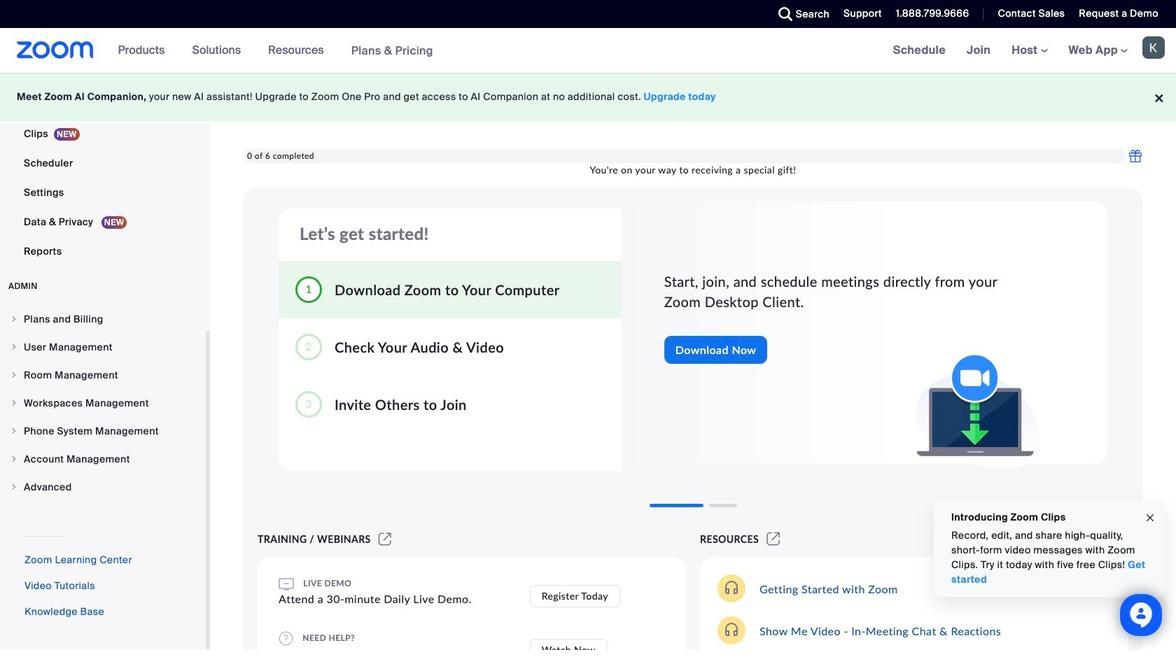 Task type: vqa. For each thing, say whether or not it's contained in the screenshot.
The "Microsoft"
no



Task type: locate. For each thing, give the bounding box(es) containing it.
right image
[[10, 343, 18, 351], [10, 371, 18, 379], [10, 399, 18, 407], [10, 427, 18, 436], [10, 455, 18, 464]]

banner
[[0, 28, 1176, 74]]

right image
[[10, 315, 18, 323], [10, 483, 18, 492]]

0 vertical spatial right image
[[10, 315, 18, 323]]

1 menu item from the top
[[0, 306, 206, 333]]

2 menu item from the top
[[0, 334, 206, 361]]

7 menu item from the top
[[0, 474, 206, 501]]

5 menu item from the top
[[0, 418, 206, 445]]

3 menu item from the top
[[0, 362, 206, 389]]

2 right image from the top
[[10, 371, 18, 379]]

1 right image from the top
[[10, 343, 18, 351]]

1 vertical spatial right image
[[10, 483, 18, 492]]

profile picture image
[[1143, 36, 1165, 59]]

footer
[[0, 73, 1176, 121]]

menu item
[[0, 306, 206, 333], [0, 334, 206, 361], [0, 362, 206, 389], [0, 390, 206, 417], [0, 418, 206, 445], [0, 446, 206, 473], [0, 474, 206, 501]]



Task type: describe. For each thing, give the bounding box(es) containing it.
zoom logo image
[[17, 41, 94, 59]]

2 right image from the top
[[10, 483, 18, 492]]

4 right image from the top
[[10, 427, 18, 436]]

close image
[[1145, 510, 1156, 526]]

5 right image from the top
[[10, 455, 18, 464]]

window new image
[[765, 534, 782, 545]]

3 right image from the top
[[10, 399, 18, 407]]

admin menu menu
[[0, 306, 206, 502]]

personal menu menu
[[0, 0, 206, 267]]

meetings navigation
[[883, 28, 1176, 74]]

4 menu item from the top
[[0, 390, 206, 417]]

window new image
[[376, 534, 394, 545]]

6 menu item from the top
[[0, 446, 206, 473]]

1 right image from the top
[[10, 315, 18, 323]]

product information navigation
[[108, 28, 444, 74]]



